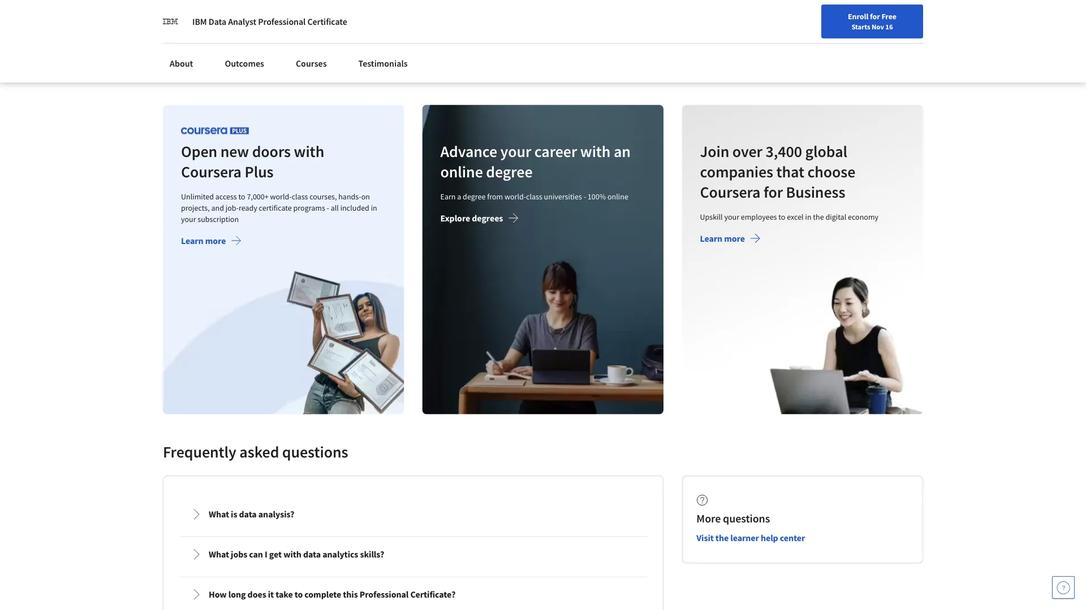 Task type: describe. For each thing, give the bounding box(es) containing it.
0 horizontal spatial learn more
[[181, 235, 226, 247]]

with for career
[[580, 141, 611, 161]]

frequently asked questions
[[163, 442, 348, 462]]

how long does it take to complete this professional certificate?
[[209, 590, 456, 601]]

testimonials
[[358, 58, 408, 69]]

collapsed list
[[178, 495, 649, 611]]

join over 3,400 global companies that choose coursera for business
[[700, 141, 855, 202]]

excel
[[787, 212, 804, 222]]

what is data analysis?
[[209, 509, 294, 521]]

more inside what is predictive analytics? benefits, examples, and more
[[800, 21, 819, 32]]

degree inside 'advance your career with an online degree'
[[486, 162, 533, 182]]

16
[[886, 22, 893, 31]]

unlimited
[[181, 191, 214, 202]]

0 vertical spatial professional
[[258, 16, 306, 27]]

your for advance
[[501, 141, 531, 161]]

predictive
[[772, 10, 811, 21]]

is
[[764, 10, 770, 21]]

ibm data analyst professional certificate
[[192, 16, 347, 27]]

ready
[[239, 203, 257, 213]]

does
[[248, 590, 266, 601]]

2 horizontal spatial to
[[778, 212, 785, 222]]

find your new career
[[772, 13, 843, 23]]

7,000+
[[247, 191, 269, 202]]

your for find
[[788, 13, 803, 23]]

find your new career link
[[767, 11, 849, 25]]

3,400
[[766, 141, 802, 161]]

plus
[[245, 162, 274, 182]]

that
[[776, 162, 804, 182]]

english button
[[849, 0, 917, 37]]

english
[[869, 13, 897, 24]]

is
[[231, 509, 237, 521]]

upskill
[[700, 212, 723, 222]]

to inside unlimited access to 7,000+ world-class courses, hands-on projects, and job-ready certificate programs - all included in your subscription
[[238, 191, 245, 202]]

job-
[[226, 203, 239, 213]]

data inside python or r for data analysis: which should i learn?
[[231, 10, 249, 21]]

earn
[[441, 191, 456, 202]]

1 horizontal spatial in
[[805, 212, 811, 222]]

which
[[286, 10, 310, 21]]

coursera inside join over 3,400 global companies that choose coursera for business
[[700, 182, 761, 202]]

class for courses,
[[292, 191, 308, 202]]

this
[[343, 590, 358, 601]]

enroll for free starts nov 16
[[848, 11, 897, 31]]

r
[[211, 10, 217, 21]]

python
[[172, 10, 200, 21]]

0 vertical spatial questions
[[282, 442, 348, 462]]

with for doors
[[294, 141, 324, 161]]

for inside 'enroll for free starts nov 16'
[[870, 11, 880, 21]]

open
[[181, 141, 217, 161]]

open new doors with coursera plus
[[181, 141, 324, 182]]

how long does it take to complete this professional certificate? button
[[182, 580, 645, 611]]

employees
[[741, 212, 777, 222]]

analyst
[[228, 16, 256, 27]]

what jobs can i get with data analytics skills? button
[[182, 539, 645, 571]]

and inside what is predictive analytics? benefits, examples, and more
[[783, 21, 798, 32]]

your for upskill
[[724, 212, 739, 222]]

explore degrees link
[[441, 213, 519, 227]]

certificate
[[307, 16, 347, 27]]

world- for 7,000+
[[270, 191, 292, 202]]

upskill your employees to excel in the digital economy
[[700, 212, 878, 222]]

python or r for data analysis: which should i learn?
[[172, 10, 310, 32]]

business
[[786, 182, 845, 202]]

your inside unlimited access to 7,000+ world-class courses, hands-on projects, and job-ready certificate programs - all included in your subscription
[[181, 214, 196, 224]]

center
[[780, 533, 805, 544]]

take
[[276, 590, 293, 601]]

in inside unlimited access to 7,000+ world-class courses, hands-on projects, and job-ready certificate programs - all included in your subscription
[[371, 203, 377, 213]]

or
[[201, 10, 210, 21]]

jobs
[[231, 550, 247, 561]]

0 horizontal spatial learn more link
[[181, 235, 242, 249]]

certificate
[[259, 203, 292, 213]]

1 horizontal spatial the
[[813, 212, 824, 222]]

a
[[457, 191, 461, 202]]

learn?
[[205, 21, 231, 32]]

starts
[[852, 22, 870, 31]]

over
[[732, 141, 762, 161]]

analytics
[[323, 550, 358, 561]]

explore degrees
[[441, 213, 503, 224]]

what for what is predictive analytics? benefits, examples, and more
[[742, 10, 762, 21]]

about link
[[163, 51, 200, 76]]

on
[[361, 191, 370, 202]]

analysis?
[[258, 509, 294, 521]]

from
[[487, 191, 503, 202]]

1 vertical spatial the
[[716, 533, 729, 544]]

long
[[228, 590, 246, 601]]

coursera inside open new doors with coursera plus
[[181, 162, 242, 182]]

testimonials link
[[352, 51, 415, 76]]

digital
[[826, 212, 846, 222]]

visit the learner help center
[[697, 533, 805, 544]]

career
[[821, 13, 843, 23]]

100%
[[588, 191, 606, 202]]

certificate?
[[410, 590, 456, 601]]

benefits,
[[853, 10, 887, 21]]

hands-
[[338, 191, 361, 202]]

world- for from
[[505, 191, 526, 202]]

outcomes
[[225, 58, 264, 69]]

nov
[[872, 22, 884, 31]]

1 horizontal spatial -
[[584, 191, 586, 202]]

data inside what jobs can i get with data analytics skills? 'dropdown button'
[[303, 550, 321, 561]]



Task type: vqa. For each thing, say whether or not it's contained in the screenshot.
Collapsed 'list'
yes



Task type: locate. For each thing, give the bounding box(es) containing it.
degree right a
[[463, 191, 486, 202]]

1 horizontal spatial world-
[[505, 191, 526, 202]]

frequently
[[163, 442, 236, 462]]

more questions
[[697, 512, 770, 526]]

coursera plus image
[[181, 127, 249, 134]]

degrees
[[472, 213, 503, 224]]

professional inside dropdown button
[[360, 590, 409, 601]]

data inside what is data analysis? dropdown button
[[239, 509, 257, 521]]

0 vertical spatial more
[[800, 21, 819, 32]]

professional right analyst
[[258, 16, 306, 27]]

your down projects,
[[181, 214, 196, 224]]

data left analytics
[[303, 550, 321, 561]]

questions up learner
[[723, 512, 770, 526]]

what is predictive analytics? benefits, examples, and more
[[742, 10, 887, 32]]

to
[[238, 191, 245, 202], [778, 212, 785, 222], [295, 590, 303, 601]]

help center image
[[1057, 582, 1070, 595]]

2 vertical spatial what
[[209, 550, 229, 561]]

2 article from the left
[[362, 60, 383, 70]]

projects,
[[181, 203, 210, 213]]

degree
[[486, 162, 533, 182], [463, 191, 486, 202]]

0 horizontal spatial for
[[219, 10, 229, 21]]

more down subscription
[[205, 235, 226, 247]]

choose
[[807, 162, 855, 182]]

examples,
[[742, 21, 781, 32]]

your left career
[[501, 141, 531, 161]]

what left is at left
[[209, 509, 229, 521]]

0 horizontal spatial article
[[172, 60, 193, 70]]

to inside dropdown button
[[295, 590, 303, 601]]

outcomes link
[[218, 51, 271, 76]]

data
[[231, 10, 249, 21], [209, 16, 226, 27]]

article link
[[353, 0, 534, 78]]

with left an
[[580, 141, 611, 161]]

more for learn more link to the left
[[205, 235, 226, 247]]

0 horizontal spatial coursera
[[181, 162, 242, 182]]

asked
[[240, 442, 279, 462]]

1 vertical spatial -
[[327, 203, 329, 213]]

2 horizontal spatial for
[[870, 11, 880, 21]]

to up ready
[[238, 191, 245, 202]]

1 article from the left
[[172, 60, 193, 70]]

0 horizontal spatial learn
[[181, 235, 203, 247]]

- inside unlimited access to 7,000+ world-class courses, hands-on projects, and job-ready certificate programs - all included in your subscription
[[327, 203, 329, 213]]

1 vertical spatial what
[[209, 509, 229, 521]]

0 vertical spatial degree
[[486, 162, 533, 182]]

what inside what jobs can i get with data analytics skills? 'dropdown button'
[[209, 550, 229, 561]]

get
[[269, 550, 282, 561]]

0 horizontal spatial more
[[697, 512, 721, 526]]

all
[[331, 203, 339, 213]]

your right the find
[[788, 13, 803, 23]]

questions right asked
[[282, 442, 348, 462]]

learn more link down upskill in the top right of the page
[[700, 233, 761, 247]]

1 horizontal spatial learn
[[700, 233, 722, 244]]

earn a degree from world-class universities - 100% online
[[441, 191, 629, 202]]

the right the visit
[[716, 533, 729, 544]]

world- inside unlimited access to 7,000+ world-class courses, hands-on projects, and job-ready certificate programs - all included in your subscription
[[270, 191, 292, 202]]

learner
[[730, 533, 759, 544]]

what is predictive analytics? benefits, examples, and more link
[[733, 0, 914, 78]]

what jobs can i get with data analytics skills?
[[209, 550, 384, 561]]

what for what is data analysis?
[[209, 509, 229, 521]]

access
[[215, 191, 237, 202]]

class
[[292, 191, 308, 202], [526, 191, 543, 202]]

visit
[[697, 533, 714, 544]]

to right take
[[295, 590, 303, 601]]

what for what jobs can i get with data analytics skills?
[[209, 550, 229, 561]]

0 horizontal spatial data
[[209, 16, 226, 27]]

complete
[[305, 590, 341, 601]]

0 vertical spatial to
[[238, 191, 245, 202]]

1 horizontal spatial more
[[724, 233, 745, 244]]

with right get
[[284, 550, 301, 561]]

0 vertical spatial -
[[584, 191, 586, 202]]

world-
[[270, 191, 292, 202], [505, 191, 526, 202]]

1 vertical spatial degree
[[463, 191, 486, 202]]

class inside unlimited access to 7,000+ world-class courses, hands-on projects, and job-ready certificate programs - all included in your subscription
[[292, 191, 308, 202]]

companies
[[700, 162, 773, 182]]

data right ibm
[[209, 16, 226, 27]]

for up nov
[[870, 11, 880, 21]]

0 horizontal spatial questions
[[282, 442, 348, 462]]

explore
[[441, 213, 470, 224]]

i left get
[[265, 550, 267, 561]]

0 horizontal spatial to
[[238, 191, 245, 202]]

what left is
[[742, 10, 762, 21]]

universities
[[544, 191, 582, 202]]

0 horizontal spatial online
[[441, 162, 483, 182]]

learn more down subscription
[[181, 235, 226, 247]]

article inside "link"
[[362, 60, 383, 70]]

in right excel at the right of the page
[[805, 212, 811, 222]]

0 horizontal spatial i
[[201, 21, 203, 32]]

can
[[249, 550, 263, 561]]

world- up certificate
[[270, 191, 292, 202]]

class for universities
[[526, 191, 543, 202]]

included
[[340, 203, 369, 213]]

online down the advance
[[441, 162, 483, 182]]

questions
[[282, 442, 348, 462], [723, 512, 770, 526]]

the left digital
[[813, 212, 824, 222]]

what inside what is data analysis? dropdown button
[[209, 509, 229, 521]]

online right '100%'
[[608, 191, 629, 202]]

1 horizontal spatial learn more
[[700, 233, 745, 244]]

1 horizontal spatial professional
[[360, 590, 409, 601]]

new
[[220, 141, 249, 161]]

should
[[172, 21, 199, 32]]

world- right from
[[505, 191, 526, 202]]

1 vertical spatial i
[[265, 550, 267, 561]]

visit the learner help center link
[[697, 533, 805, 544]]

0 horizontal spatial -
[[327, 203, 329, 213]]

more down employees
[[724, 233, 745, 244]]

learn down projects,
[[181, 235, 203, 247]]

i inside 'dropdown button'
[[265, 550, 267, 561]]

1 class from the left
[[292, 191, 308, 202]]

0 vertical spatial the
[[813, 212, 824, 222]]

and left 'new'
[[783, 21, 798, 32]]

advance your career with an online degree
[[441, 141, 631, 182]]

1 vertical spatial questions
[[723, 512, 770, 526]]

article
[[172, 60, 193, 70], [362, 60, 383, 70]]

learn more down upskill in the top right of the page
[[700, 233, 745, 244]]

economy
[[848, 212, 878, 222]]

1 horizontal spatial learn more link
[[700, 233, 761, 247]]

doors
[[252, 141, 291, 161]]

online inside 'advance your career with an online degree'
[[441, 162, 483, 182]]

analytics?
[[812, 10, 851, 21]]

0 vertical spatial and
[[783, 21, 798, 32]]

0 horizontal spatial and
[[211, 203, 224, 213]]

i left learn? at the top of page
[[201, 21, 203, 32]]

unlimited access to 7,000+ world-class courses, hands-on projects, and job-ready certificate programs - all included in your subscription
[[181, 191, 377, 224]]

1 world- from the left
[[270, 191, 292, 202]]

with inside open new doors with coursera plus
[[294, 141, 324, 161]]

1 horizontal spatial and
[[783, 21, 798, 32]]

learn more link down subscription
[[181, 235, 242, 249]]

courses link
[[289, 51, 334, 76]]

and inside unlimited access to 7,000+ world-class courses, hands-on projects, and job-ready certificate programs - all included in your subscription
[[211, 203, 224, 213]]

subscription
[[198, 214, 239, 224]]

0 horizontal spatial the
[[716, 533, 729, 544]]

your
[[788, 13, 803, 23], [501, 141, 531, 161], [724, 212, 739, 222], [181, 214, 196, 224]]

your inside 'advance your career with an online degree'
[[501, 141, 531, 161]]

career
[[535, 141, 577, 161]]

with inside 'dropdown button'
[[284, 550, 301, 561]]

-
[[584, 191, 586, 202], [327, 203, 329, 213]]

0 horizontal spatial in
[[371, 203, 377, 213]]

coursera down companies
[[700, 182, 761, 202]]

ibm
[[192, 16, 207, 27]]

1 vertical spatial coursera
[[700, 182, 761, 202]]

to left excel at the right of the page
[[778, 212, 785, 222]]

None search field
[[161, 7, 433, 30]]

1 horizontal spatial for
[[764, 182, 783, 202]]

and up subscription
[[211, 203, 224, 213]]

skills?
[[360, 550, 384, 561]]

1 horizontal spatial online
[[608, 191, 629, 202]]

your right upskill in the top right of the page
[[724, 212, 739, 222]]

0 horizontal spatial class
[[292, 191, 308, 202]]

- left '100%'
[[584, 191, 586, 202]]

0 vertical spatial coursera
[[181, 162, 242, 182]]

the
[[813, 212, 824, 222], [716, 533, 729, 544]]

0 horizontal spatial data
[[239, 509, 257, 521]]

0 vertical spatial data
[[239, 509, 257, 521]]

degree up from
[[486, 162, 533, 182]]

coursera down open at the top left of the page
[[181, 162, 242, 182]]

in right included
[[371, 203, 377, 213]]

1 horizontal spatial coursera
[[700, 182, 761, 202]]

for inside python or r for data analysis: which should i learn?
[[219, 10, 229, 21]]

advance
[[441, 141, 497, 161]]

more for the rightmost learn more link
[[724, 233, 745, 244]]

what inside what is predictive analytics? benefits, examples, and more
[[742, 10, 762, 21]]

data right learn? at the top of page
[[231, 10, 249, 21]]

1 vertical spatial to
[[778, 212, 785, 222]]

enroll
[[848, 11, 869, 21]]

1 horizontal spatial data
[[303, 550, 321, 561]]

for inside join over 3,400 global companies that choose coursera for business
[[764, 182, 783, 202]]

in
[[371, 203, 377, 213], [805, 212, 811, 222]]

1 horizontal spatial to
[[295, 590, 303, 601]]

professional
[[258, 16, 306, 27], [360, 590, 409, 601]]

1 vertical spatial and
[[211, 203, 224, 213]]

i inside python or r for data analysis: which should i learn?
[[201, 21, 203, 32]]

1 horizontal spatial article
[[362, 60, 383, 70]]

1 horizontal spatial more
[[800, 21, 819, 32]]

learn more link
[[700, 233, 761, 247], [181, 235, 242, 249]]

1 horizontal spatial degree
[[486, 162, 533, 182]]

learn
[[700, 233, 722, 244], [181, 235, 203, 247]]

how
[[209, 590, 227, 601]]

what is data analysis? button
[[182, 499, 645, 531]]

help
[[761, 533, 778, 544]]

for down that
[[764, 182, 783, 202]]

2 vertical spatial to
[[295, 590, 303, 601]]

1 vertical spatial professional
[[360, 590, 409, 601]]

ibm image
[[163, 14, 179, 29]]

class up programs
[[292, 191, 308, 202]]

with right doors in the top left of the page
[[294, 141, 324, 161]]

class left universities
[[526, 191, 543, 202]]

0 vertical spatial what
[[742, 10, 762, 21]]

learn down upskill in the top right of the page
[[700, 233, 722, 244]]

what
[[742, 10, 762, 21], [209, 509, 229, 521], [209, 550, 229, 561]]

1 horizontal spatial class
[[526, 191, 543, 202]]

with inside 'advance your career with an online degree'
[[580, 141, 611, 161]]

0 horizontal spatial more
[[205, 235, 226, 247]]

what left jobs
[[209, 550, 229, 561]]

data right is at left
[[239, 509, 257, 521]]

0 vertical spatial online
[[441, 162, 483, 182]]

programs
[[293, 203, 325, 213]]

1 horizontal spatial i
[[265, 550, 267, 561]]

professional right this
[[360, 590, 409, 601]]

2 world- from the left
[[505, 191, 526, 202]]

0 vertical spatial i
[[201, 21, 203, 32]]

- left all
[[327, 203, 329, 213]]

an
[[614, 141, 631, 161]]

for right r
[[219, 10, 229, 21]]

courses
[[296, 58, 327, 69]]

with
[[294, 141, 324, 161], [580, 141, 611, 161], [284, 550, 301, 561]]

0 horizontal spatial world-
[[270, 191, 292, 202]]

courses,
[[310, 191, 337, 202]]

0 horizontal spatial degree
[[463, 191, 486, 202]]

2 class from the left
[[526, 191, 543, 202]]

find
[[772, 13, 787, 23]]

1 vertical spatial data
[[303, 550, 321, 561]]

0 horizontal spatial professional
[[258, 16, 306, 27]]

1 horizontal spatial questions
[[723, 512, 770, 526]]

1 vertical spatial more
[[697, 512, 721, 526]]

show notifications image
[[933, 14, 947, 28]]

join
[[700, 141, 729, 161]]

1 vertical spatial online
[[608, 191, 629, 202]]

1 horizontal spatial data
[[231, 10, 249, 21]]



